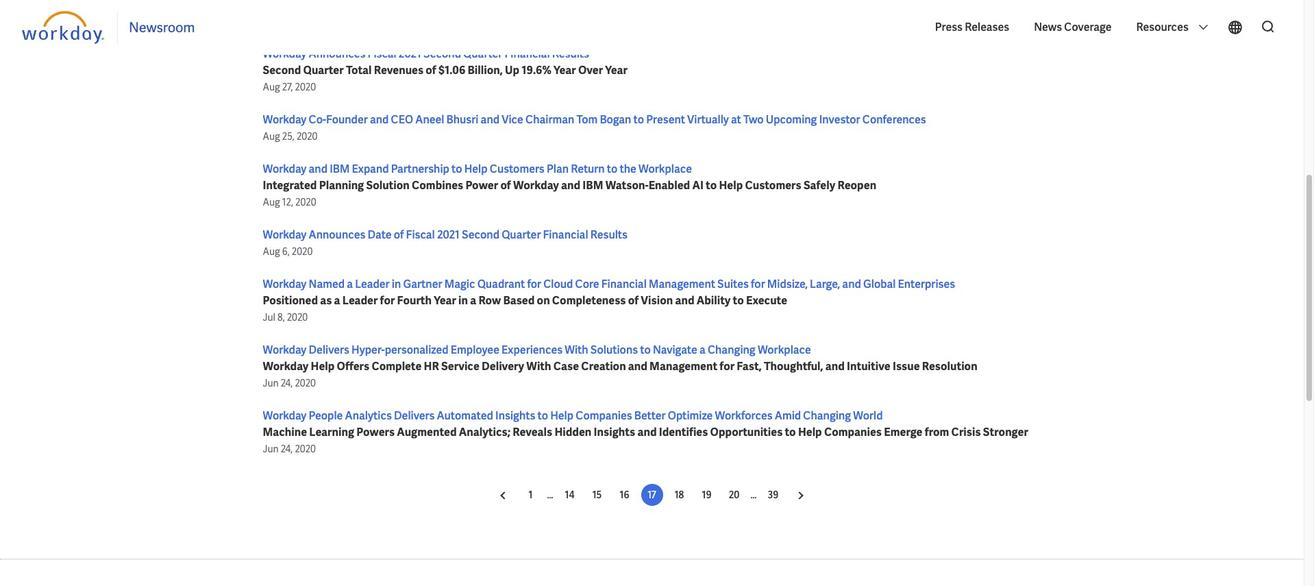 Task type: locate. For each thing, give the bounding box(es) containing it.
with up 'case'
[[565, 343, 589, 357]]

for left fast,
[[720, 359, 735, 374]]

1 vertical spatial 2021
[[437, 228, 460, 242]]

0 vertical spatial customers
[[490, 162, 545, 176]]

and inside workday people analytics delivers automated insights to help companies better optimize workforces amid changing world machine learning powers augmented analytics; reveals hidden insights and identifies opportunities to help companies emerge from crisis stronger jun 24, 2020
[[638, 425, 657, 439]]

announces inside workday announces fiscal 2021 second quarter financial results second quarter total revenues of $1.06 billion, up 19.6% year over year aug 27, 2020
[[309, 47, 366, 61]]

1 vertical spatial financial
[[543, 228, 588, 242]]

newsroom
[[129, 19, 195, 36]]

results inside workday announces date of fiscal 2021 second quarter financial results aug 6, 2020
[[591, 228, 628, 242]]

results up workday named a leader in gartner magic quadrant for cloud core financial management suites for midsize, large, and global enterprises link
[[591, 228, 628, 242]]

financial down workday and ibm expand partnership to help customers plan return to the workplace integrated planning solution combines power of workday and ibm watson-enabled ai to help customers safely reopen aug 12, 2020 at the top
[[543, 228, 588, 242]]

a inside workday delivers hyper-personalized employee experiences with solutions to navigate a changing workplace workday help offers complete hr service delivery with case creation and management for fast, thoughtful, and intuitive issue resolution jun 24, 2020
[[700, 343, 706, 357]]

1 announces from the top
[[309, 47, 366, 61]]

workday named a leader in gartner magic quadrant for cloud core financial management suites for midsize, large, and global enterprises link
[[263, 277, 956, 291]]

tom
[[577, 112, 598, 127]]

workplace up thoughtful,
[[758, 343, 811, 357]]

0 horizontal spatial changing
[[708, 343, 756, 357]]

of inside workday and ibm expand partnership to help customers plan return to the workplace integrated planning solution combines power of workday and ibm watson-enabled ai to help customers safely reopen aug 12, 2020
[[501, 178, 511, 193]]

emerge
[[884, 425, 923, 439]]

workday and ibm expand partnership to help customers plan return to the workplace integrated planning solution combines power of workday and ibm watson-enabled ai to help customers safely reopen aug 12, 2020
[[263, 162, 877, 208]]

to down "suites"
[[733, 293, 744, 308]]

workplace inside workday and ibm expand partnership to help customers plan return to the workplace integrated planning solution combines power of workday and ibm watson-enabled ai to help customers safely reopen aug 12, 2020
[[639, 162, 692, 176]]

go to the newsroom homepage image
[[22, 11, 106, 44]]

3 aug from the top
[[263, 196, 280, 208]]

quarter up 'quadrant'
[[502, 228, 541, 242]]

and right large,
[[843, 277, 861, 291]]

24, up machine
[[281, 377, 293, 389]]

learning
[[309, 425, 354, 439]]

1 link
[[520, 484, 542, 506]]

workday inside workday announces date of fiscal 2021 second quarter financial results aug 6, 2020
[[263, 228, 307, 242]]

2 24, from the top
[[281, 443, 293, 455]]

in
[[392, 277, 401, 291], [459, 293, 468, 308]]

coverage
[[1065, 20, 1112, 34]]

0 horizontal spatial 2021
[[399, 47, 421, 61]]

financial up vision
[[602, 277, 647, 291]]

workplace
[[639, 162, 692, 176], [758, 343, 811, 357]]

date
[[368, 228, 392, 242]]

show previous page image
[[500, 492, 508, 499]]

and down plan
[[561, 178, 581, 193]]

completeness
[[552, 293, 626, 308]]

and
[[370, 112, 389, 127], [481, 112, 500, 127], [309, 162, 328, 176], [561, 178, 581, 193], [843, 277, 861, 291], [675, 293, 695, 308], [628, 359, 648, 374], [826, 359, 845, 374], [638, 425, 657, 439]]

for
[[527, 277, 541, 291], [751, 277, 765, 291], [380, 293, 395, 308], [720, 359, 735, 374]]

and down solutions on the left bottom of the page
[[628, 359, 648, 374]]

39 link
[[762, 484, 784, 506]]

1 vertical spatial management
[[650, 359, 718, 374]]

2020 down machine
[[295, 443, 316, 455]]

1 horizontal spatial changing
[[803, 408, 851, 423]]

year right over on the left of page
[[605, 63, 628, 77]]

resources link
[[1130, 10, 1217, 45]]

0 vertical spatial financial
[[505, 47, 550, 61]]

1 jun from the top
[[263, 377, 279, 389]]

ibm up planning
[[330, 162, 350, 176]]

in down the magic
[[459, 293, 468, 308]]

announces left date
[[309, 228, 366, 242]]

39
[[768, 489, 779, 501]]

of right power
[[501, 178, 511, 193]]

over
[[578, 63, 603, 77]]

changing up fast,
[[708, 343, 756, 357]]

delivers up offers
[[309, 343, 349, 357]]

1 vertical spatial 24,
[[281, 443, 293, 455]]

1 vertical spatial changing
[[803, 408, 851, 423]]

15
[[593, 489, 602, 501]]

… left 14
[[547, 489, 553, 501]]

intuitive
[[847, 359, 891, 374]]

of down workday announces fiscal 2021 second quarter financial results link in the left top of the page
[[426, 63, 436, 77]]

to up combines
[[452, 162, 462, 176]]

1 vertical spatial fiscal
[[406, 228, 435, 242]]

aug left 12,
[[263, 196, 280, 208]]

…
[[547, 489, 553, 501], [751, 489, 757, 501]]

workday
[[263, 47, 307, 61], [263, 112, 307, 127], [263, 162, 307, 176], [513, 178, 559, 193], [263, 228, 307, 242], [263, 277, 307, 291], [263, 343, 307, 357], [263, 359, 309, 374], [263, 408, 307, 423]]

customers left safely
[[745, 178, 802, 193]]

workday inside workday people analytics delivers automated insights to help companies better optimize workforces amid changing world machine learning powers augmented analytics; reveals hidden insights and identifies opportunities to help companies emerge from crisis stronger jun 24, 2020
[[263, 408, 307, 423]]

0 vertical spatial insights
[[496, 408, 536, 423]]

2020 right 6,
[[292, 245, 313, 258]]

bogan
[[600, 112, 632, 127]]

1 vertical spatial customers
[[745, 178, 802, 193]]

0 horizontal spatial second
[[263, 63, 301, 77]]

0 horizontal spatial ibm
[[330, 162, 350, 176]]

24,
[[281, 377, 293, 389], [281, 443, 293, 455]]

and left ceo
[[370, 112, 389, 127]]

aug left the 25,
[[263, 130, 280, 143]]

jun up machine
[[263, 377, 279, 389]]

delivers
[[309, 343, 349, 357], [394, 408, 435, 423]]

0 horizontal spatial year
[[434, 293, 456, 308]]

press releases link
[[928, 10, 1017, 45]]

1 vertical spatial announces
[[309, 228, 366, 242]]

two
[[744, 112, 764, 127]]

1 vertical spatial insights
[[594, 425, 635, 439]]

insights up reveals
[[496, 408, 536, 423]]

0 vertical spatial results
[[552, 47, 589, 61]]

releases
[[965, 20, 1010, 34]]

with
[[565, 343, 589, 357], [527, 359, 551, 374]]

to down amid
[[785, 425, 796, 439]]

to right bogan
[[634, 112, 644, 127]]

0 vertical spatial leader
[[355, 277, 390, 291]]

and right vision
[[675, 293, 695, 308]]

financial up 19.6%
[[505, 47, 550, 61]]

16 link
[[614, 484, 636, 506]]

workday people analytics delivers automated insights to help companies better optimize workforces amid changing world link
[[263, 408, 883, 423]]

aug left 27,
[[263, 81, 280, 93]]

jun inside workday people analytics delivers automated insights to help companies better optimize workforces amid changing world machine learning powers augmented analytics; reveals hidden insights and identifies opportunities to help companies emerge from crisis stronger jun 24, 2020
[[263, 443, 279, 455]]

24, down machine
[[281, 443, 293, 455]]

jun inside workday delivers hyper-personalized employee experiences with solutions to navigate a changing workplace workday help offers complete hr service delivery with case creation and management for fast, thoughtful, and intuitive issue resolution jun 24, 2020
[[263, 377, 279, 389]]

ibm down return
[[583, 178, 603, 193]]

2 vertical spatial second
[[462, 228, 500, 242]]

year
[[554, 63, 576, 77], [605, 63, 628, 77], [434, 293, 456, 308]]

companies down world
[[824, 425, 882, 439]]

world
[[854, 408, 883, 423]]

2021 up revenues
[[399, 47, 421, 61]]

and down better
[[638, 425, 657, 439]]

0 vertical spatial jun
[[263, 377, 279, 389]]

newsroom link
[[129, 19, 195, 36]]

leader right named
[[355, 277, 390, 291]]

workday co-founder and ceo aneel bhusri and vice chairman tom bogan to present virtually at two upcoming investor conferences aug 25, 2020
[[263, 112, 927, 143]]

second down power
[[462, 228, 500, 242]]

workday inside 'workday co-founder and ceo aneel bhusri and vice chairman tom bogan to present virtually at two upcoming investor conferences aug 25, 2020'
[[263, 112, 307, 127]]

1 vertical spatial in
[[459, 293, 468, 308]]

positioned
[[263, 293, 318, 308]]

1 24, from the top
[[281, 377, 293, 389]]

second up $1.06
[[424, 47, 461, 61]]

current page 17 element
[[641, 489, 663, 501]]

second up 27,
[[263, 63, 301, 77]]

1 vertical spatial second
[[263, 63, 301, 77]]

of inside workday named a leader in gartner magic quadrant for cloud core financial management suites for midsize, large, and global enterprises positioned as a leader for fourth year in a row based on completeness of vision and ability to execute jul 8, 2020
[[628, 293, 639, 308]]

hyper-
[[352, 343, 385, 357]]

insights down better
[[594, 425, 635, 439]]

2 … from the left
[[751, 489, 757, 501]]

offers
[[337, 359, 370, 374]]

help left offers
[[311, 359, 335, 374]]

2 aug from the top
[[263, 130, 280, 143]]

workday inside workday announces fiscal 2021 second quarter financial results second quarter total revenues of $1.06 billion, up 19.6% year over year aug 27, 2020
[[263, 47, 307, 61]]

aneel
[[416, 112, 444, 127]]

ability
[[697, 293, 731, 308]]

27,
[[282, 81, 293, 93]]

2 jun from the top
[[263, 443, 279, 455]]

aug inside 'workday co-founder and ceo aneel bhusri and vice chairman tom bogan to present virtually at two upcoming investor conferences aug 25, 2020'
[[263, 130, 280, 143]]

on
[[537, 293, 550, 308]]

year left over on the left of page
[[554, 63, 576, 77]]

news coverage link
[[1028, 10, 1119, 45]]

resolution
[[922, 359, 978, 374]]

automated
[[437, 408, 493, 423]]

quarter left "total" at the left of page
[[303, 63, 344, 77]]

complete
[[372, 359, 422, 374]]

0 vertical spatial in
[[392, 277, 401, 291]]

changing inside workday delivers hyper-personalized employee experiences with solutions to navigate a changing workplace workday help offers complete hr service delivery with case creation and management for fast, thoughtful, and intuitive issue resolution jun 24, 2020
[[708, 343, 756, 357]]

investor
[[819, 112, 861, 127]]

to inside 'workday co-founder and ceo aneel bhusri and vice chairman tom bogan to present virtually at two upcoming investor conferences aug 25, 2020'
[[634, 112, 644, 127]]

financial
[[505, 47, 550, 61], [543, 228, 588, 242], [602, 277, 647, 291]]

1 vertical spatial jun
[[263, 443, 279, 455]]

1 horizontal spatial fiscal
[[406, 228, 435, 242]]

powers
[[357, 425, 395, 439]]

fiscal inside workday announces fiscal 2021 second quarter financial results second quarter total revenues of $1.06 billion, up 19.6% year over year aug 27, 2020
[[368, 47, 397, 61]]

year inside workday named a leader in gartner magic quadrant for cloud core financial management suites for midsize, large, and global enterprises positioned as a leader for fourth year in a row based on completeness of vision and ability to execute jul 8, 2020
[[434, 293, 456, 308]]

2 vertical spatial financial
[[602, 277, 647, 291]]

0 vertical spatial 24,
[[281, 377, 293, 389]]

0 horizontal spatial …
[[547, 489, 553, 501]]

delivers inside workday people analytics delivers automated insights to help companies better optimize workforces amid changing world machine learning powers augmented analytics; reveals hidden insights and identifies opportunities to help companies emerge from crisis stronger jun 24, 2020
[[394, 408, 435, 423]]

1 horizontal spatial second
[[424, 47, 461, 61]]

for up on
[[527, 277, 541, 291]]

0 horizontal spatial fiscal
[[368, 47, 397, 61]]

1 vertical spatial workplace
[[758, 343, 811, 357]]

resources
[[1137, 20, 1191, 34]]

1 horizontal spatial 2021
[[437, 228, 460, 242]]

results up over on the left of page
[[552, 47, 589, 61]]

2 vertical spatial quarter
[[502, 228, 541, 242]]

workplace inside workday delivers hyper-personalized employee experiences with solutions to navigate a changing workplace workday help offers complete hr service delivery with case creation and management for fast, thoughtful, and intuitive issue resolution jun 24, 2020
[[758, 343, 811, 357]]

quarter up billion, at left
[[463, 47, 503, 61]]

2 announces from the top
[[309, 228, 366, 242]]

leader right the as
[[343, 293, 378, 308]]

1 vertical spatial companies
[[824, 425, 882, 439]]

customers
[[490, 162, 545, 176], [745, 178, 802, 193]]

a
[[347, 277, 353, 291], [334, 293, 340, 308], [470, 293, 476, 308], [700, 343, 706, 357]]

to up reveals
[[538, 408, 548, 423]]

2020 up people
[[295, 377, 316, 389]]

announces inside workday announces date of fiscal 2021 second quarter financial results aug 6, 2020
[[309, 228, 366, 242]]

of left vision
[[628, 293, 639, 308]]

0 vertical spatial fiscal
[[368, 47, 397, 61]]

workday inside workday named a leader in gartner magic quadrant for cloud core financial management suites for midsize, large, and global enterprises positioned as a leader for fourth year in a row based on completeness of vision and ability to execute jul 8, 2020
[[263, 277, 307, 291]]

changing inside workday people analytics delivers automated insights to help companies better optimize workforces amid changing world machine learning powers augmented analytics; reveals hidden insights and identifies opportunities to help companies emerge from crisis stronger jun 24, 2020
[[803, 408, 851, 423]]

announces up "total" at the left of page
[[309, 47, 366, 61]]

reveals
[[513, 425, 553, 439]]

in up fourth
[[392, 277, 401, 291]]

0 vertical spatial workplace
[[639, 162, 692, 176]]

a right navigate
[[700, 343, 706, 357]]

1 vertical spatial ibm
[[583, 178, 603, 193]]

2020 right 12,
[[295, 196, 316, 208]]

1 horizontal spatial workplace
[[758, 343, 811, 357]]

with down workday delivers hyper-personalized employee experiences with solutions to navigate a changing workplace link
[[527, 359, 551, 374]]

workday announces date of fiscal 2021 second quarter financial results aug 6, 2020
[[263, 228, 628, 258]]

delivers up augmented at bottom
[[394, 408, 435, 423]]

0 vertical spatial companies
[[576, 408, 632, 423]]

a right named
[[347, 277, 353, 291]]

announces
[[309, 47, 366, 61], [309, 228, 366, 242]]

case
[[554, 359, 579, 374]]

fiscal right date
[[406, 228, 435, 242]]

chairman
[[526, 112, 575, 127]]

2020 right the 25,
[[297, 130, 318, 143]]

workday for founder
[[263, 112, 307, 127]]

workday announces fiscal 2021 second quarter financial results second quarter total revenues of $1.06 billion, up 19.6% year over year aug 27, 2020
[[263, 47, 628, 93]]

0 vertical spatial changing
[[708, 343, 756, 357]]

0 vertical spatial ibm
[[330, 162, 350, 176]]

0 horizontal spatial companies
[[576, 408, 632, 423]]

announces for date
[[309, 228, 366, 242]]

1 vertical spatial delivers
[[394, 408, 435, 423]]

0 vertical spatial delivers
[[309, 343, 349, 357]]

0 horizontal spatial with
[[527, 359, 551, 374]]

workday for a
[[263, 277, 307, 291]]

aug inside workday and ibm expand partnership to help customers plan return to the workplace integrated planning solution combines power of workday and ibm watson-enabled ai to help customers safely reopen aug 12, 2020
[[263, 196, 280, 208]]

year down the magic
[[434, 293, 456, 308]]

changing right amid
[[803, 408, 851, 423]]

1 horizontal spatial companies
[[824, 425, 882, 439]]

1 horizontal spatial delivers
[[394, 408, 435, 423]]

0 horizontal spatial delivers
[[309, 343, 349, 357]]

enabled
[[649, 178, 690, 193]]

hr
[[424, 359, 439, 374]]

2020 right 27,
[[295, 81, 316, 93]]

fiscal up revenues
[[368, 47, 397, 61]]

0 vertical spatial with
[[565, 343, 589, 357]]

cloud
[[544, 277, 573, 291]]

press
[[935, 20, 963, 34]]

customers up power
[[490, 162, 545, 176]]

… left 39 in the bottom of the page
[[751, 489, 757, 501]]

news coverage
[[1034, 20, 1112, 34]]

1 horizontal spatial insights
[[594, 425, 635, 439]]

2 horizontal spatial second
[[462, 228, 500, 242]]

up
[[505, 63, 520, 77]]

0 vertical spatial 2021
[[399, 47, 421, 61]]

of right date
[[394, 228, 404, 242]]

planning
[[319, 178, 364, 193]]

workplace up enabled
[[639, 162, 692, 176]]

0 vertical spatial management
[[649, 277, 715, 291]]

1 vertical spatial results
[[591, 228, 628, 242]]

stronger
[[983, 425, 1029, 439]]

quadrant
[[477, 277, 525, 291]]

of
[[426, 63, 436, 77], [501, 178, 511, 193], [394, 228, 404, 242], [628, 293, 639, 308]]

1 horizontal spatial results
[[591, 228, 628, 242]]

management up vision
[[649, 277, 715, 291]]

0 vertical spatial quarter
[[463, 47, 503, 61]]

to inside workday named a leader in gartner magic quadrant for cloud core financial management suites for midsize, large, and global enterprises positioned as a leader for fourth year in a row based on completeness of vision and ability to execute jul 8, 2020
[[733, 293, 744, 308]]

None search field
[[1252, 13, 1282, 42]]

2021 down combines
[[437, 228, 460, 242]]

0 horizontal spatial results
[[552, 47, 589, 61]]

17
[[648, 489, 656, 501]]

0 vertical spatial announces
[[309, 47, 366, 61]]

4 aug from the top
[[263, 245, 280, 258]]

aug left 6,
[[263, 245, 280, 258]]

a right the as
[[334, 293, 340, 308]]

quarter
[[463, 47, 503, 61], [303, 63, 344, 77], [502, 228, 541, 242]]

expand
[[352, 162, 389, 176]]

leader
[[355, 277, 390, 291], [343, 293, 378, 308]]

14
[[565, 489, 575, 501]]

to
[[634, 112, 644, 127], [452, 162, 462, 176], [607, 162, 618, 176], [706, 178, 717, 193], [733, 293, 744, 308], [640, 343, 651, 357], [538, 408, 548, 423], [785, 425, 796, 439]]

2020 right 8,
[[287, 311, 308, 324]]

0 horizontal spatial workplace
[[639, 162, 692, 176]]

companies up hidden
[[576, 408, 632, 423]]

1 aug from the top
[[263, 81, 280, 93]]

20 link
[[723, 484, 745, 506]]

1 horizontal spatial …
[[751, 489, 757, 501]]

to left navigate
[[640, 343, 651, 357]]

delivery
[[482, 359, 524, 374]]

jun down machine
[[263, 443, 279, 455]]

management down navigate
[[650, 359, 718, 374]]

1 horizontal spatial customers
[[745, 178, 802, 193]]

personalized
[[385, 343, 449, 357]]

jun
[[263, 377, 279, 389], [263, 443, 279, 455]]

fourth
[[397, 293, 432, 308]]

2020 inside workday announces fiscal 2021 second quarter financial results second quarter total revenues of $1.06 billion, up 19.6% year over year aug 27, 2020
[[295, 81, 316, 93]]

issue
[[893, 359, 920, 374]]



Task type: describe. For each thing, give the bounding box(es) containing it.
enterprises
[[898, 277, 956, 291]]

help up power
[[464, 162, 488, 176]]

24, inside workday delivers hyper-personalized employee experiences with solutions to navigate a changing workplace workday help offers complete hr service delivery with case creation and management for fast, thoughtful, and intuitive issue resolution jun 24, 2020
[[281, 377, 293, 389]]

to left the
[[607, 162, 618, 176]]

plan
[[547, 162, 569, 176]]

service
[[441, 359, 480, 374]]

help inside workday delivers hyper-personalized employee experiences with solutions to navigate a changing workplace workday help offers complete hr service delivery with case creation and management for fast, thoughtful, and intuitive issue resolution jun 24, 2020
[[311, 359, 335, 374]]

results inside workday announces fiscal 2021 second quarter financial results second quarter total revenues of $1.06 billion, up 19.6% year over year aug 27, 2020
[[552, 47, 589, 61]]

named
[[309, 277, 345, 291]]

to inside workday delivers hyper-personalized employee experiences with solutions to navigate a changing workplace workday help offers complete hr service delivery with case creation and management for fast, thoughtful, and intuitive issue resolution jun 24, 2020
[[640, 343, 651, 357]]

crisis
[[952, 425, 981, 439]]

help right ai
[[719, 178, 743, 193]]

identifies
[[659, 425, 708, 439]]

2020 inside 'workday co-founder and ceo aneel bhusri and vice chairman tom bogan to present virtually at two upcoming investor conferences aug 25, 2020'
[[297, 130, 318, 143]]

fiscal inside workday announces date of fiscal 2021 second quarter financial results aug 6, 2020
[[406, 228, 435, 242]]

workforces
[[715, 408, 773, 423]]

workday for hyper-
[[263, 343, 307, 357]]

delivers inside workday delivers hyper-personalized employee experiences with solutions to navigate a changing workplace workday help offers complete hr service delivery with case creation and management for fast, thoughtful, and intuitive issue resolution jun 24, 2020
[[309, 343, 349, 357]]

fast,
[[737, 359, 762, 374]]

2021 inside workday announces date of fiscal 2021 second quarter financial results aug 6, 2020
[[437, 228, 460, 242]]

jul
[[263, 311, 276, 324]]

workplace for workday delivers hyper-personalized employee experiences with solutions to navigate a changing workplace
[[758, 343, 811, 357]]

help down amid
[[798, 425, 822, 439]]

machine
[[263, 425, 307, 439]]

1 vertical spatial with
[[527, 359, 551, 374]]

news
[[1034, 20, 1062, 34]]

vision
[[641, 293, 673, 308]]

for left fourth
[[380, 293, 395, 308]]

at
[[731, 112, 742, 127]]

for up execute
[[751, 277, 765, 291]]

present
[[646, 112, 685, 127]]

financial inside workday announces fiscal 2021 second quarter financial results second quarter total revenues of $1.06 billion, up 19.6% year over year aug 27, 2020
[[505, 47, 550, 61]]

$1.06
[[439, 63, 466, 77]]

and left vice
[[481, 112, 500, 127]]

billion,
[[468, 63, 503, 77]]

1
[[529, 489, 533, 501]]

the
[[620, 162, 637, 176]]

1 horizontal spatial year
[[554, 63, 576, 77]]

workday for ibm
[[263, 162, 307, 176]]

2020 inside workday and ibm expand partnership to help customers plan return to the workplace integrated planning solution combines power of workday and ibm watson-enabled ai to help customers safely reopen aug 12, 2020
[[295, 196, 316, 208]]

2020 inside workday people analytics delivers automated insights to help companies better optimize workforces amid changing world machine learning powers augmented analytics; reveals hidden insights and identifies opportunities to help companies emerge from crisis stronger jun 24, 2020
[[295, 443, 316, 455]]

based
[[503, 293, 535, 308]]

power
[[466, 178, 498, 193]]

vice
[[502, 112, 524, 127]]

experiences
[[502, 343, 563, 357]]

globe icon image
[[1228, 19, 1244, 36]]

aug inside workday announces date of fiscal 2021 second quarter financial results aug 6, 2020
[[263, 245, 280, 258]]

2020 inside workday named a leader in gartner magic quadrant for cloud core financial management suites for midsize, large, and global enterprises positioned as a leader for fourth year in a row based on completeness of vision and ability to execute jul 8, 2020
[[287, 311, 308, 324]]

workday named a leader in gartner magic quadrant for cloud core financial management suites for midsize, large, and global enterprises positioned as a leader for fourth year in a row based on completeness of vision and ability to execute jul 8, 2020
[[263, 277, 956, 324]]

show next page image
[[796, 492, 804, 499]]

0 horizontal spatial in
[[392, 277, 401, 291]]

19
[[702, 489, 712, 501]]

2020 inside workday delivers hyper-personalized employee experiences with solutions to navigate a changing workplace workday help offers complete hr service delivery with case creation and management for fast, thoughtful, and intuitive issue resolution jun 24, 2020
[[295, 377, 316, 389]]

suites
[[718, 277, 749, 291]]

employee
[[451, 343, 500, 357]]

15 link
[[586, 484, 608, 506]]

financial inside workday announces date of fiscal 2021 second quarter financial results aug 6, 2020
[[543, 228, 588, 242]]

founder
[[326, 112, 368, 127]]

1 horizontal spatial with
[[565, 343, 589, 357]]

2020 inside workday announces date of fiscal 2021 second quarter financial results aug 6, 2020
[[292, 245, 313, 258]]

workday and ibm expand partnership to help customers plan return to the workplace link
[[263, 162, 692, 176]]

workday for fiscal
[[263, 47, 307, 61]]

of inside workday announces date of fiscal 2021 second quarter financial results aug 6, 2020
[[394, 228, 404, 242]]

management inside workday named a leader in gartner magic quadrant for cloud core financial management suites for midsize, large, and global enterprises positioned as a leader for fourth year in a row based on completeness of vision and ability to execute jul 8, 2020
[[649, 277, 715, 291]]

14 link
[[559, 484, 581, 506]]

gartner
[[403, 277, 442, 291]]

large,
[[810, 277, 840, 291]]

workday for date
[[263, 228, 307, 242]]

upcoming
[[766, 112, 817, 127]]

aug inside workday announces fiscal 2021 second quarter financial results second quarter total revenues of $1.06 billion, up 19.6% year over year aug 27, 2020
[[263, 81, 280, 93]]

midsize,
[[768, 277, 808, 291]]

as
[[320, 293, 332, 308]]

0 horizontal spatial customers
[[490, 162, 545, 176]]

watson-
[[606, 178, 649, 193]]

optimize
[[668, 408, 713, 423]]

1 … from the left
[[547, 489, 553, 501]]

1 vertical spatial leader
[[343, 293, 378, 308]]

co-
[[309, 112, 326, 127]]

0 horizontal spatial insights
[[496, 408, 536, 423]]

ai
[[693, 178, 704, 193]]

and up planning
[[309, 162, 328, 176]]

19 link
[[696, 484, 718, 506]]

of inside workday announces fiscal 2021 second quarter financial results second quarter total revenues of $1.06 billion, up 19.6% year over year aug 27, 2020
[[426, 63, 436, 77]]

and left the intuitive
[[826, 359, 845, 374]]

1 horizontal spatial ibm
[[583, 178, 603, 193]]

workday announces fiscal 2021 second quarter financial results link
[[263, 47, 589, 61]]

virtually
[[688, 112, 729, 127]]

ceo
[[391, 112, 413, 127]]

navigate
[[653, 343, 698, 357]]

core
[[575, 277, 599, 291]]

thoughtful,
[[764, 359, 824, 374]]

second inside workday announces date of fiscal 2021 second quarter financial results aug 6, 2020
[[462, 228, 500, 242]]

augmented
[[397, 425, 457, 439]]

solutions
[[591, 343, 638, 357]]

hidden
[[555, 425, 592, 439]]

help up hidden
[[550, 408, 574, 423]]

announces for fiscal
[[309, 47, 366, 61]]

workday co-founder and ceo aneel bhusri and vice chairman tom bogan to present virtually at two upcoming investor conferences link
[[263, 112, 927, 127]]

workday for analytics
[[263, 408, 307, 423]]

integrated
[[263, 178, 317, 193]]

2021 inside workday announces fiscal 2021 second quarter financial results second quarter total revenues of $1.06 billion, up 19.6% year over year aug 27, 2020
[[399, 47, 421, 61]]

24, inside workday people analytics delivers automated insights to help companies better optimize workforces amid changing world machine learning powers augmented analytics; reveals hidden insights and identifies opportunities to help companies emerge from crisis stronger jun 24, 2020
[[281, 443, 293, 455]]

for inside workday delivers hyper-personalized employee experiences with solutions to navigate a changing workplace workday help offers complete hr service delivery with case creation and management for fast, thoughtful, and intuitive issue resolution jun 24, 2020
[[720, 359, 735, 374]]

12,
[[282, 196, 293, 208]]

conferences
[[863, 112, 927, 127]]

25,
[[282, 130, 295, 143]]

workplace for workday and ibm expand partnership to help customers plan return to the workplace
[[639, 162, 692, 176]]

0 vertical spatial second
[[424, 47, 461, 61]]

a left row
[[470, 293, 476, 308]]

20
[[729, 489, 740, 501]]

to right ai
[[706, 178, 717, 193]]

reopen
[[838, 178, 877, 193]]

amid
[[775, 408, 801, 423]]

19.6%
[[522, 63, 552, 77]]

return
[[571, 162, 605, 176]]

financial inside workday named a leader in gartner magic quadrant for cloud core financial management suites for midsize, large, and global enterprises positioned as a leader for fourth year in a row based on completeness of vision and ability to execute jul 8, 2020
[[602, 277, 647, 291]]

16
[[620, 489, 630, 501]]

1 horizontal spatial in
[[459, 293, 468, 308]]

better
[[635, 408, 666, 423]]

workday delivers hyper-personalized employee experiences with solutions to navigate a changing workplace workday help offers complete hr service delivery with case creation and management for fast, thoughtful, and intuitive issue resolution jun 24, 2020
[[263, 343, 978, 389]]

press releases
[[935, 20, 1010, 34]]

6,
[[282, 245, 290, 258]]

2 horizontal spatial year
[[605, 63, 628, 77]]

opportunities
[[710, 425, 783, 439]]

workday people analytics delivers automated insights to help companies better optimize workforces amid changing world machine learning powers augmented analytics; reveals hidden insights and identifies opportunities to help companies emerge from crisis stronger jun 24, 2020
[[263, 408, 1029, 455]]

1 vertical spatial quarter
[[303, 63, 344, 77]]

creation
[[581, 359, 626, 374]]

quarter inside workday announces date of fiscal 2021 second quarter financial results aug 6, 2020
[[502, 228, 541, 242]]

management inside workday delivers hyper-personalized employee experiences with solutions to navigate a changing workplace workday help offers complete hr service delivery with case creation and management for fast, thoughtful, and intuitive issue resolution jun 24, 2020
[[650, 359, 718, 374]]

18 link
[[669, 484, 691, 506]]



Task type: vqa. For each thing, say whether or not it's contained in the screenshot.


